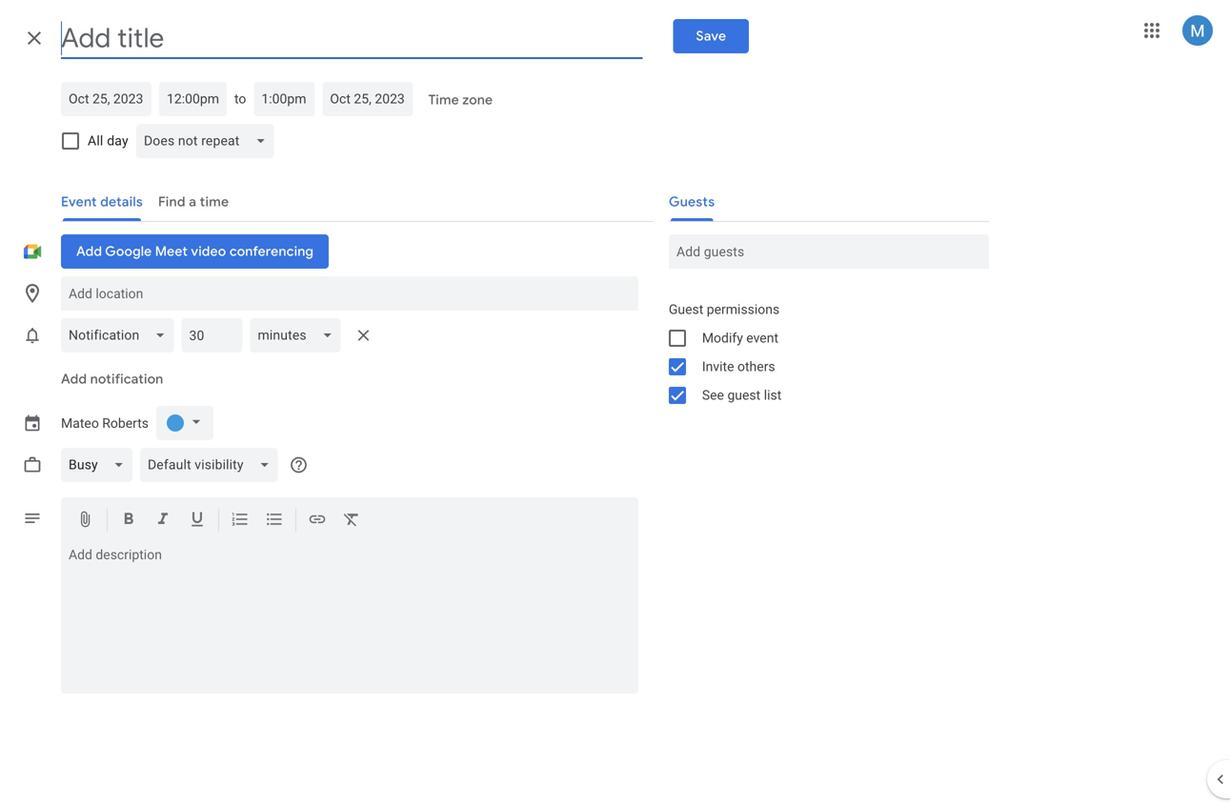 Task type: locate. For each thing, give the bounding box(es) containing it.
insert link image
[[308, 510, 327, 532]]

zone
[[463, 92, 493, 109]]

italic image
[[153, 510, 173, 532]]

others
[[738, 359, 776, 375]]

remove formatting image
[[342, 510, 361, 532]]

Start date text field
[[69, 88, 144, 111]]

invite others
[[702, 359, 776, 375]]

formatting options toolbar
[[61, 498, 639, 544]]

permissions
[[707, 302, 780, 317]]

numbered list image
[[231, 510, 250, 532]]

underline image
[[188, 510, 207, 532]]

bulleted list image
[[265, 510, 284, 532]]

None field
[[136, 124, 282, 158], [61, 318, 182, 353], [250, 318, 349, 353], [61, 448, 140, 482], [140, 448, 285, 482], [136, 124, 282, 158], [61, 318, 182, 353], [250, 318, 349, 353], [61, 448, 140, 482], [140, 448, 285, 482]]

Title text field
[[61, 17, 643, 59]]

all
[[88, 133, 103, 149]]

add
[[61, 371, 87, 388]]

guest permissions
[[669, 302, 780, 317]]

End date text field
[[330, 88, 406, 111]]

guest
[[669, 302, 704, 317]]

to
[[235, 91, 246, 107]]

time zone button
[[421, 83, 501, 117]]

group
[[654, 296, 989, 410]]

see
[[702, 388, 725, 403]]

list
[[764, 388, 782, 403]]



Task type: vqa. For each thing, say whether or not it's contained in the screenshot.
28 element in the left top of the page
no



Task type: describe. For each thing, give the bounding box(es) containing it.
group containing guest permissions
[[654, 296, 989, 410]]

roberts
[[102, 415, 149, 431]]

event
[[747, 330, 779, 346]]

time zone
[[428, 92, 493, 109]]

notification
[[90, 371, 163, 388]]

mateo
[[61, 415, 99, 431]]

Location text field
[[69, 276, 631, 311]]

30 minutes before element
[[61, 315, 379, 357]]

Description text field
[[61, 547, 639, 690]]

modify event
[[702, 330, 779, 346]]

Start time text field
[[167, 88, 219, 111]]

save button
[[673, 19, 749, 53]]

time
[[428, 92, 459, 109]]

save
[[696, 28, 726, 45]]

day
[[107, 133, 129, 149]]

modify
[[702, 330, 743, 346]]

add notification
[[61, 371, 163, 388]]

guest
[[728, 388, 761, 403]]

invite
[[702, 359, 735, 375]]

End time text field
[[262, 88, 307, 111]]

all day
[[88, 133, 129, 149]]

bold image
[[119, 510, 138, 532]]

Minutes in advance for notification number field
[[189, 318, 235, 353]]

see guest list
[[702, 388, 782, 403]]

add notification button
[[53, 357, 171, 402]]

Guests text field
[[677, 235, 982, 269]]

mateo roberts
[[61, 415, 149, 431]]



